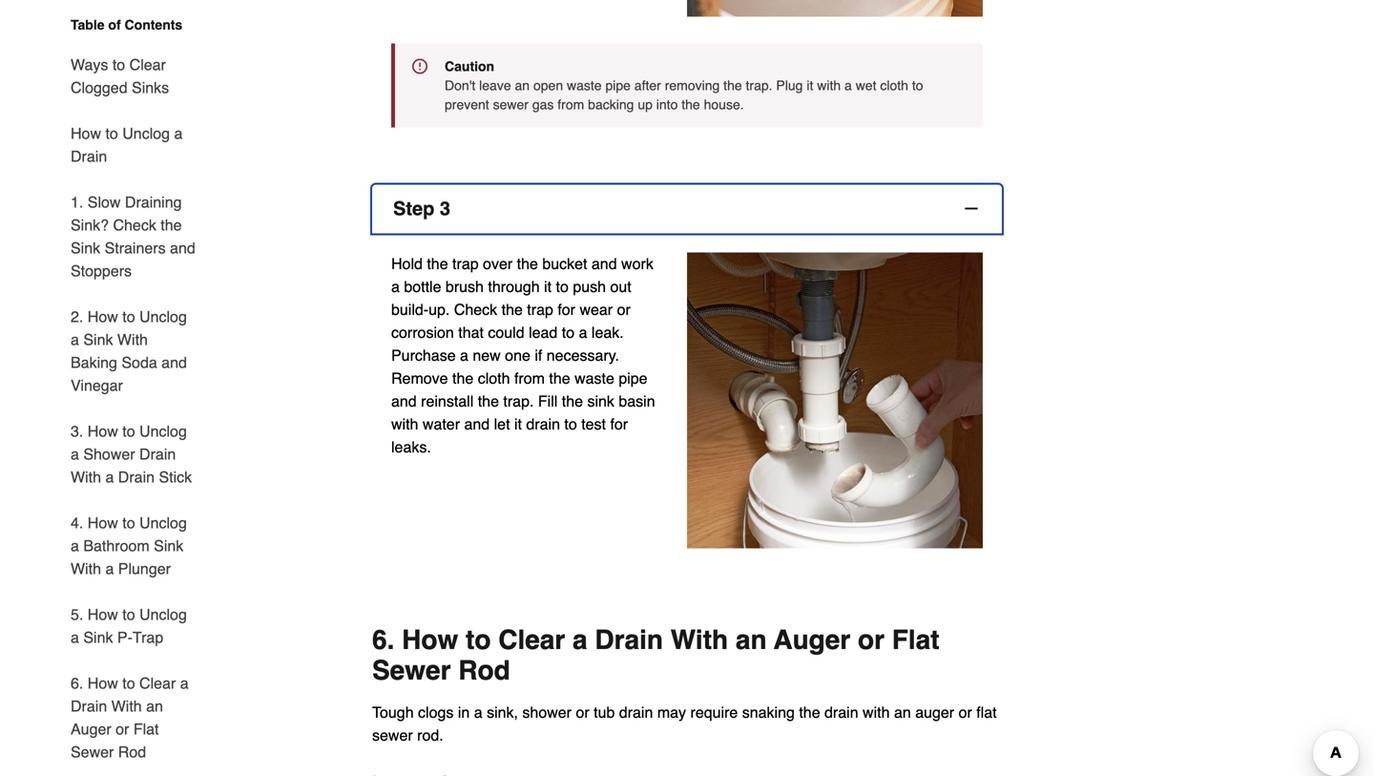 Task type: locate. For each thing, give the bounding box(es) containing it.
it right plug
[[807, 78, 814, 93]]

1 vertical spatial rod
[[118, 743, 146, 761]]

to up the soda
[[122, 308, 135, 326]]

basin
[[619, 392, 655, 410]]

to inside how to unclog a drain
[[105, 125, 118, 142]]

wear
[[580, 301, 613, 318]]

0 vertical spatial cloth
[[881, 78, 909, 93]]

sink up baking
[[83, 331, 113, 348]]

unclog for 5. how to unclog a sink p-trap
[[139, 606, 187, 623]]

unclog up stick
[[139, 422, 187, 440]]

or inside 6. how to clear a drain with an auger or flat sewer rod link
[[116, 720, 129, 738]]

house.
[[704, 97, 744, 112]]

for left 'wear' on the top left
[[558, 301, 576, 318]]

and right "strainers"
[[170, 239, 195, 257]]

to up p-
[[122, 606, 135, 623]]

check up that
[[454, 301, 498, 318]]

emptying the trap. image
[[687, 252, 983, 548]]

drain up 1.
[[71, 147, 107, 165]]

to down clogged
[[105, 125, 118, 142]]

with left wet
[[817, 78, 841, 93]]

from right gas
[[558, 97, 585, 112]]

the right snaking
[[799, 703, 821, 721]]

with
[[817, 78, 841, 93], [391, 415, 419, 433], [863, 703, 890, 721]]

the up the house. at the right of the page
[[724, 78, 742, 93]]

flat
[[977, 703, 997, 721]]

trap. left plug
[[746, 78, 773, 93]]

cloth down new
[[478, 369, 510, 387]]

it for with
[[807, 78, 814, 93]]

1 vertical spatial trap
[[527, 301, 554, 318]]

1 vertical spatial 6.
[[71, 674, 83, 692]]

1 horizontal spatial it
[[544, 278, 552, 295]]

how down clogged
[[71, 125, 101, 142]]

0 vertical spatial check
[[113, 216, 156, 234]]

sink,
[[487, 703, 518, 721]]

over
[[483, 255, 513, 273]]

6. down 5.
[[71, 674, 83, 692]]

with up the soda
[[117, 331, 148, 348]]

to up bathroom
[[122, 514, 135, 532]]

trap. up "let"
[[503, 392, 534, 410]]

a inside '5. how to unclog a sink p-trap'
[[71, 629, 79, 646]]

it for to
[[544, 278, 552, 295]]

slow
[[88, 193, 121, 211]]

sewer for rod.
[[372, 726, 413, 744]]

unclog inside '5. how to unclog a sink p-trap'
[[139, 606, 187, 623]]

it right "let"
[[515, 415, 522, 433]]

3. how to unclog a shower drain with a drain stick link
[[71, 409, 199, 500]]

hold
[[391, 255, 423, 273]]

0 vertical spatial sewer
[[372, 655, 451, 686]]

1 vertical spatial sewer
[[71, 743, 114, 761]]

drain right snaking
[[825, 703, 859, 721]]

0 vertical spatial flat
[[892, 625, 940, 655]]

1 horizontal spatial check
[[454, 301, 498, 318]]

drain down shower
[[118, 468, 155, 486]]

the up "let"
[[478, 392, 499, 410]]

drain
[[71, 147, 107, 165], [139, 445, 176, 463], [118, 468, 155, 486], [595, 625, 663, 655], [71, 697, 107, 715]]

sewer
[[493, 97, 529, 112], [372, 726, 413, 744]]

and inside 2. how to unclog a sink with baking soda and vinegar
[[162, 354, 187, 371]]

how inside how to unclog a drain
[[71, 125, 101, 142]]

1 vertical spatial check
[[454, 301, 498, 318]]

the up reinstall
[[453, 369, 474, 387]]

1 horizontal spatial sewer
[[372, 655, 451, 686]]

it down bucket
[[544, 278, 552, 295]]

to up shower
[[122, 422, 135, 440]]

a
[[845, 78, 852, 93], [174, 125, 183, 142], [391, 278, 400, 295], [579, 324, 588, 341], [71, 331, 79, 348], [460, 346, 469, 364], [71, 445, 79, 463], [105, 468, 114, 486], [71, 537, 79, 555], [105, 560, 114, 578], [573, 625, 588, 655], [71, 629, 79, 646], [180, 674, 189, 692], [474, 703, 483, 721]]

sewer inside tough clogs in a sink, shower or tub drain may require snaking the drain with an auger or flat sewer rod.
[[372, 726, 413, 744]]

rod
[[458, 655, 510, 686], [118, 743, 146, 761]]

from
[[558, 97, 585, 112], [515, 369, 545, 387]]

how inside '5. how to unclog a sink p-trap'
[[88, 606, 118, 623]]

trap. inside hold the trap over the bucket and work a bottle brush through it to push out build-up. check the trap for wear or corrosion that could lead to a leak. purchase a new one if necessary. remove the cloth from the waste pipe and reinstall the trap. fill the sink basin with water and let it drain to test for leaks.
[[503, 392, 534, 410]]

how for 4. how to unclog a bathroom sink with a plunger link
[[88, 514, 118, 532]]

clear down the trap
[[139, 674, 176, 692]]

1 horizontal spatial trap.
[[746, 78, 773, 93]]

from inside hold the trap over the bucket and work a bottle brush through it to push out build-up. check the trap for wear or corrosion that could lead to a leak. purchase a new one if necessary. remove the cloth from the waste pipe and reinstall the trap. fill the sink basin with water and let it drain to test for leaks.
[[515, 369, 545, 387]]

0 vertical spatial auger
[[774, 625, 851, 655]]

drain down fill
[[526, 415, 560, 433]]

0 vertical spatial for
[[558, 301, 576, 318]]

drain right the 'tub'
[[619, 703, 653, 721]]

how down p-
[[88, 674, 118, 692]]

auger
[[774, 625, 851, 655], [71, 720, 111, 738]]

the up bottle
[[427, 255, 448, 273]]

with up require
[[671, 625, 729, 655]]

how right 4.
[[88, 514, 118, 532]]

waste
[[567, 78, 602, 93], [575, 369, 615, 387]]

sewer down leave
[[493, 97, 529, 112]]

1 vertical spatial trap.
[[503, 392, 534, 410]]

with left auger
[[863, 703, 890, 721]]

0 horizontal spatial from
[[515, 369, 545, 387]]

pipe up backing at left top
[[606, 78, 631, 93]]

sewer for gas
[[493, 97, 529, 112]]

an left open
[[515, 78, 530, 93]]

1 vertical spatial cloth
[[478, 369, 510, 387]]

sink up plunger
[[154, 537, 184, 555]]

cloth inside the caution don't leave an open waste pipe after removing the trap. plug it with a wet cloth to prevent sewer gas from backing up into the house.
[[881, 78, 909, 93]]

1 vertical spatial waste
[[575, 369, 615, 387]]

1 horizontal spatial from
[[558, 97, 585, 112]]

trap.
[[746, 78, 773, 93], [503, 392, 534, 410]]

0 horizontal spatial rod
[[118, 743, 146, 761]]

0 horizontal spatial sewer
[[71, 743, 114, 761]]

0 vertical spatial waste
[[567, 78, 602, 93]]

vinegar
[[71, 377, 123, 394]]

snaking
[[742, 703, 795, 721]]

up
[[638, 97, 653, 112]]

sink inside "1. slow draining sink? check the sink strainers and stoppers"
[[71, 239, 100, 257]]

unclog
[[122, 125, 170, 142], [139, 308, 187, 326], [139, 422, 187, 440], [139, 514, 187, 532], [139, 606, 187, 623]]

with down bathroom
[[71, 560, 101, 578]]

flat
[[892, 625, 940, 655], [133, 720, 159, 738]]

clear up the shower at left bottom
[[499, 625, 565, 655]]

unclog inside 3. how to unclog a shower drain with a drain stick
[[139, 422, 187, 440]]

0 horizontal spatial for
[[558, 301, 576, 318]]

with inside the caution don't leave an open waste pipe after removing the trap. plug it with a wet cloth to prevent sewer gas from backing up into the house.
[[817, 78, 841, 93]]

to right wet
[[912, 78, 924, 93]]

require
[[691, 703, 738, 721]]

if
[[535, 346, 543, 364]]

1 vertical spatial for
[[610, 415, 628, 433]]

for right 'test'
[[610, 415, 628, 433]]

the down removing
[[682, 97, 700, 112]]

flat down the trap
[[133, 720, 159, 738]]

0 horizontal spatial flat
[[133, 720, 159, 738]]

check up "strainers"
[[113, 216, 156, 234]]

how for 6. how to clear a drain with an auger or flat sewer rod link
[[88, 674, 118, 692]]

unclog inside 2. how to unclog a sink with baking soda and vinegar
[[139, 308, 187, 326]]

an inside 6. how to clear a drain with an auger or flat sewer rod link
[[146, 697, 163, 715]]

6. up 'tough'
[[372, 625, 395, 655]]

wet
[[856, 78, 877, 93]]

how inside 4. how to unclog a bathroom sink with a plunger
[[88, 514, 118, 532]]

0 vertical spatial clear
[[129, 56, 166, 74]]

0 horizontal spatial sewer
[[372, 726, 413, 744]]

with inside 4. how to unclog a bathroom sink with a plunger
[[71, 560, 101, 578]]

build-
[[391, 301, 429, 318]]

6. how to clear a drain with an auger or flat sewer rod down p-
[[71, 674, 189, 761]]

in
[[458, 703, 470, 721]]

sink inside 4. how to unclog a bathroom sink with a plunger
[[154, 537, 184, 555]]

0 horizontal spatial cloth
[[478, 369, 510, 387]]

unclog up the trap
[[139, 606, 187, 623]]

from inside the caution don't leave an open waste pipe after removing the trap. plug it with a wet cloth to prevent sewer gas from backing up into the house.
[[558, 97, 585, 112]]

and down 'remove'
[[391, 392, 417, 410]]

an down the trap
[[146, 697, 163, 715]]

0 horizontal spatial 6. how to clear a drain with an auger or flat sewer rod
[[71, 674, 189, 761]]

and right the soda
[[162, 354, 187, 371]]

how right 2.
[[88, 308, 118, 326]]

0 horizontal spatial auger
[[71, 720, 111, 738]]

1 horizontal spatial auger
[[774, 625, 851, 655]]

0 vertical spatial rod
[[458, 655, 510, 686]]

flat inside the table of contents element
[[133, 720, 159, 738]]

4.
[[71, 514, 83, 532]]

0 vertical spatial 6.
[[372, 625, 395, 655]]

strainers
[[105, 239, 166, 257]]

it inside the caution don't leave an open waste pipe after removing the trap. plug it with a wet cloth to prevent sewer gas from backing up into the house.
[[807, 78, 814, 93]]

0 horizontal spatial with
[[391, 415, 419, 433]]

1 vertical spatial pipe
[[619, 369, 648, 387]]

open
[[534, 78, 563, 93]]

an inside tough clogs in a sink, shower or tub drain may require snaking the drain with an auger or flat sewer rod.
[[894, 703, 911, 721]]

waste up backing at left top
[[567, 78, 602, 93]]

2 horizontal spatial it
[[807, 78, 814, 93]]

0 horizontal spatial 6.
[[71, 674, 83, 692]]

contents
[[125, 17, 183, 32]]

3.
[[71, 422, 83, 440]]

to right ways
[[113, 56, 125, 74]]

after
[[635, 78, 661, 93]]

5. how to unclog a sink p-trap
[[71, 606, 187, 646]]

clear up sinks
[[129, 56, 166, 74]]

1 horizontal spatial cloth
[[881, 78, 909, 93]]

trap
[[133, 629, 163, 646]]

the down draining
[[161, 216, 182, 234]]

an left auger
[[894, 703, 911, 721]]

from down if
[[515, 369, 545, 387]]

with up leaks.
[[391, 415, 419, 433]]

sink down the sink?
[[71, 239, 100, 257]]

unclog down stick
[[139, 514, 187, 532]]

sink
[[71, 239, 100, 257], [83, 331, 113, 348], [154, 537, 184, 555], [83, 629, 113, 646]]

it
[[807, 78, 814, 93], [544, 278, 552, 295], [515, 415, 522, 433]]

1 horizontal spatial with
[[817, 78, 841, 93]]

how up shower
[[88, 422, 118, 440]]

2 horizontal spatial with
[[863, 703, 890, 721]]

0 vertical spatial from
[[558, 97, 585, 112]]

step 3 button
[[372, 185, 1002, 233]]

1 horizontal spatial 6. how to clear a drain with an auger or flat sewer rod
[[372, 625, 940, 686]]

and
[[170, 239, 195, 257], [592, 255, 617, 273], [162, 354, 187, 371], [391, 392, 417, 410], [464, 415, 490, 433]]

an
[[515, 78, 530, 93], [736, 625, 767, 655], [146, 697, 163, 715], [894, 703, 911, 721]]

how inside 3. how to unclog a shower drain with a drain stick
[[88, 422, 118, 440]]

shower
[[83, 445, 135, 463]]

rod.
[[417, 726, 444, 744]]

clear
[[129, 56, 166, 74], [499, 625, 565, 655], [139, 674, 176, 692]]

sink left p-
[[83, 629, 113, 646]]

bathroom
[[83, 537, 150, 555]]

flat up auger
[[892, 625, 940, 655]]

trap up brush
[[453, 255, 479, 273]]

2 vertical spatial with
[[863, 703, 890, 721]]

a inside the caution don't leave an open waste pipe after removing the trap. plug it with a wet cloth to prevent sewer gas from backing up into the house.
[[845, 78, 852, 93]]

water
[[423, 415, 460, 433]]

with inside tough clogs in a sink, shower or tub drain may require snaking the drain with an auger or flat sewer rod.
[[863, 703, 890, 721]]

with down shower
[[71, 468, 101, 486]]

waste inside the caution don't leave an open waste pipe after removing the trap. plug it with a wet cloth to prevent sewer gas from backing up into the house.
[[567, 78, 602, 93]]

the up through
[[517, 255, 538, 273]]

caution
[[445, 59, 495, 74]]

1. slow draining sink? check the sink strainers and stoppers
[[71, 193, 195, 280]]

0 vertical spatial sewer
[[493, 97, 529, 112]]

0 vertical spatial trap.
[[746, 78, 773, 93]]

1 vertical spatial sewer
[[372, 726, 413, 744]]

0 horizontal spatial drain
[[526, 415, 560, 433]]

how inside 6. how to clear a drain with an auger or flat sewer rod link
[[88, 674, 118, 692]]

and up the push
[[592, 255, 617, 273]]

tub
[[594, 703, 615, 721]]

gas
[[533, 97, 554, 112]]

unclog up the soda
[[139, 308, 187, 326]]

1 vertical spatial flat
[[133, 720, 159, 738]]

sewer inside the caution don't leave an open waste pipe after removing the trap. plug it with a wet cloth to prevent sewer gas from backing up into the house.
[[493, 97, 529, 112]]

how right 5.
[[88, 606, 118, 623]]

cloth
[[881, 78, 909, 93], [478, 369, 510, 387]]

table of contents element
[[55, 15, 199, 776]]

sink inside '5. how to unclog a sink p-trap'
[[83, 629, 113, 646]]

6. how to clear a drain with an auger or flat sewer rod up may
[[372, 625, 940, 686]]

1 horizontal spatial 6.
[[372, 625, 395, 655]]

0 vertical spatial trap
[[453, 255, 479, 273]]

to inside the caution don't leave an open waste pipe after removing the trap. plug it with a wet cloth to prevent sewer gas from backing up into the house.
[[912, 78, 924, 93]]

for
[[558, 301, 576, 318], [610, 415, 628, 433]]

1 vertical spatial auger
[[71, 720, 111, 738]]

the inside tough clogs in a sink, shower or tub drain may require snaking the drain with an auger or flat sewer rod.
[[799, 703, 821, 721]]

2 vertical spatial it
[[515, 415, 522, 433]]

pipe up basin
[[619, 369, 648, 387]]

unclog inside 4. how to unclog a bathroom sink with a plunger
[[139, 514, 187, 532]]

1 vertical spatial from
[[515, 369, 545, 387]]

6. inside the table of contents element
[[71, 674, 83, 692]]

6.
[[372, 625, 395, 655], [71, 674, 83, 692]]

cloth inside hold the trap over the bucket and work a bottle brush through it to push out build-up. check the trap for wear or corrosion that could lead to a leak. purchase a new one if necessary. remove the cloth from the waste pipe and reinstall the trap. fill the sink basin with water and let it drain to test for leaks.
[[478, 369, 510, 387]]

to inside 3. how to unclog a shower drain with a drain stick
[[122, 422, 135, 440]]

sewer down 'tough'
[[372, 726, 413, 744]]

cloth right wet
[[881, 78, 909, 93]]

how for the 3. how to unclog a shower drain with a drain stick link at the bottom of the page
[[88, 422, 118, 440]]

0 horizontal spatial check
[[113, 216, 156, 234]]

trap up lead
[[527, 301, 554, 318]]

drain up stick
[[139, 445, 176, 463]]

drain
[[526, 415, 560, 433], [619, 703, 653, 721], [825, 703, 859, 721]]

1 horizontal spatial sewer
[[493, 97, 529, 112]]

unclog for 3. how to unclog a shower drain with a drain stick
[[139, 422, 187, 440]]

how inside 2. how to unclog a sink with baking soda and vinegar
[[88, 308, 118, 326]]

1 vertical spatial with
[[391, 415, 419, 433]]

0 horizontal spatial trap.
[[503, 392, 534, 410]]

to
[[113, 56, 125, 74], [912, 78, 924, 93], [105, 125, 118, 142], [556, 278, 569, 295], [122, 308, 135, 326], [562, 324, 575, 341], [565, 415, 577, 433], [122, 422, 135, 440], [122, 514, 135, 532], [122, 606, 135, 623], [466, 625, 491, 655], [122, 674, 135, 692]]

could
[[488, 324, 525, 341]]

sink inside 2. how to unclog a sink with baking soda and vinegar
[[83, 331, 113, 348]]

0 vertical spatial with
[[817, 78, 841, 93]]

0 vertical spatial it
[[807, 78, 814, 93]]

0 vertical spatial pipe
[[606, 78, 631, 93]]

sewer
[[372, 655, 451, 686], [71, 743, 114, 761]]

1 vertical spatial it
[[544, 278, 552, 295]]

let
[[494, 415, 510, 433]]

unclog down sinks
[[122, 125, 170, 142]]

waste up sink
[[575, 369, 615, 387]]

to inside 4. how to unclog a bathroom sink with a plunger
[[122, 514, 135, 532]]

to up in
[[466, 625, 491, 655]]

and left "let"
[[464, 415, 490, 433]]

draining
[[125, 193, 182, 211]]

trap
[[453, 255, 479, 273], [527, 301, 554, 318]]



Task type: describe. For each thing, give the bounding box(es) containing it.
6. how to clear a drain with an auger or flat sewer rod link
[[71, 661, 199, 775]]

check inside hold the trap over the bucket and work a bottle brush through it to push out build-up. check the trap for wear or corrosion that could lead to a leak. purchase a new one if necessary. remove the cloth from the waste pipe and reinstall the trap. fill the sink basin with water and let it drain to test for leaks.
[[454, 301, 498, 318]]

to inside '5. how to unclog a sink p-trap'
[[122, 606, 135, 623]]

auger
[[916, 703, 955, 721]]

to down p-
[[122, 674, 135, 692]]

clogged
[[71, 79, 128, 96]]

1 horizontal spatial drain
[[619, 703, 653, 721]]

bucket
[[543, 255, 588, 273]]

man loosening the slip nuts on the trap. image
[[687, 0, 983, 17]]

drain up the 'tub'
[[595, 625, 663, 655]]

sink?
[[71, 216, 109, 234]]

3. how to unclog a shower drain with a drain stick
[[71, 422, 192, 486]]

lead
[[529, 324, 558, 341]]

plug
[[777, 78, 803, 93]]

don't
[[445, 78, 476, 93]]

with down p-
[[111, 697, 142, 715]]

to inside 2. how to unclog a sink with baking soda and vinegar
[[122, 308, 135, 326]]

the right fill
[[562, 392, 583, 410]]

tough clogs in a sink, shower or tub drain may require snaking the drain with an auger or flat sewer rod.
[[372, 703, 997, 744]]

new
[[473, 346, 501, 364]]

error image
[[412, 59, 428, 74]]

leave
[[479, 78, 511, 93]]

2. how to unclog a sink with baking soda and vinegar link
[[71, 294, 199, 409]]

with inside 3. how to unclog a shower drain with a drain stick
[[71, 468, 101, 486]]

tough
[[372, 703, 414, 721]]

sewer inside the table of contents element
[[71, 743, 114, 761]]

2.
[[71, 308, 83, 326]]

leaks.
[[391, 438, 431, 456]]

ways to clear clogged sinks
[[71, 56, 169, 96]]

to left 'test'
[[565, 415, 577, 433]]

clear inside ways to clear clogged sinks
[[129, 56, 166, 74]]

ways
[[71, 56, 108, 74]]

step 3
[[393, 198, 451, 220]]

an inside the caution don't leave an open waste pipe after removing the trap. plug it with a wet cloth to prevent sewer gas from backing up into the house.
[[515, 78, 530, 93]]

unclog inside how to unclog a drain
[[122, 125, 170, 142]]

to inside ways to clear clogged sinks
[[113, 56, 125, 74]]

the down through
[[502, 301, 523, 318]]

a inside how to unclog a drain
[[174, 125, 183, 142]]

stoppers
[[71, 262, 132, 280]]

bottle
[[404, 278, 442, 295]]

table
[[71, 17, 105, 32]]

that
[[458, 324, 484, 341]]

work
[[622, 255, 654, 273]]

0 horizontal spatial it
[[515, 415, 522, 433]]

a inside 2. how to unclog a sink with baking soda and vinegar
[[71, 331, 79, 348]]

with inside 2. how to unclog a sink with baking soda and vinegar
[[117, 331, 148, 348]]

through
[[488, 278, 540, 295]]

unclog for 4. how to unclog a bathroom sink with a plunger
[[139, 514, 187, 532]]

fill
[[538, 392, 558, 410]]

step
[[393, 198, 435, 220]]

ways to clear clogged sinks link
[[71, 42, 199, 111]]

1 horizontal spatial rod
[[458, 655, 510, 686]]

waste inside hold the trap over the bucket and work a bottle brush through it to push out build-up. check the trap for wear or corrosion that could lead to a leak. purchase a new one if necessary. remove the cloth from the waste pipe and reinstall the trap. fill the sink basin with water and let it drain to test for leaks.
[[575, 369, 615, 387]]

of
[[108, 17, 121, 32]]

0 horizontal spatial trap
[[453, 255, 479, 273]]

the up fill
[[549, 369, 571, 387]]

1 horizontal spatial trap
[[527, 301, 554, 318]]

to right lead
[[562, 324, 575, 341]]

baking
[[71, 354, 117, 371]]

reinstall
[[421, 392, 474, 410]]

push
[[573, 278, 606, 295]]

with inside hold the trap over the bucket and work a bottle brush through it to push out build-up. check the trap for wear or corrosion that could lead to a leak. purchase a new one if necessary. remove the cloth from the waste pipe and reinstall the trap. fill the sink basin with water and let it drain to test for leaks.
[[391, 415, 419, 433]]

2 vertical spatial clear
[[139, 674, 176, 692]]

up.
[[429, 301, 450, 318]]

may
[[658, 703, 686, 721]]

4. how to unclog a bathroom sink with a plunger
[[71, 514, 187, 578]]

1.
[[71, 193, 83, 211]]

plunger
[[118, 560, 171, 578]]

into
[[657, 97, 678, 112]]

1 vertical spatial clear
[[499, 625, 565, 655]]

leak.
[[592, 324, 624, 341]]

purchase
[[391, 346, 456, 364]]

sinks
[[132, 79, 169, 96]]

or inside hold the trap over the bucket and work a bottle brush through it to push out build-up. check the trap for wear or corrosion that could lead to a leak. purchase a new one if necessary. remove the cloth from the waste pipe and reinstall the trap. fill the sink basin with water and let it drain to test for leaks.
[[617, 301, 631, 318]]

how up clogs on the left bottom of the page
[[402, 625, 458, 655]]

1 horizontal spatial for
[[610, 415, 628, 433]]

2. how to unclog a sink with baking soda and vinegar
[[71, 308, 187, 394]]

test
[[582, 415, 606, 433]]

drain inside how to unclog a drain
[[71, 147, 107, 165]]

1. slow draining sink? check the sink strainers and stoppers link
[[71, 179, 199, 294]]

5. how to unclog a sink p-trap link
[[71, 592, 199, 661]]

soda
[[122, 354, 157, 371]]

5.
[[71, 606, 83, 623]]

p-
[[117, 629, 133, 646]]

drain inside hold the trap over the bucket and work a bottle brush through it to push out build-up. check the trap for wear or corrosion that could lead to a leak. purchase a new one if necessary. remove the cloth from the waste pipe and reinstall the trap. fill the sink basin with water and let it drain to test for leaks.
[[526, 415, 560, 433]]

backing
[[588, 97, 634, 112]]

shower
[[523, 703, 572, 721]]

and inside "1. slow draining sink? check the sink strainers and stoppers"
[[170, 239, 195, 257]]

clogs
[[418, 703, 454, 721]]

trap. inside the caution don't leave an open waste pipe after removing the trap. plug it with a wet cloth to prevent sewer gas from backing up into the house.
[[746, 78, 773, 93]]

check inside "1. slow draining sink? check the sink strainers and stoppers"
[[113, 216, 156, 234]]

how for 2. how to unclog a sink with baking soda and vinegar link
[[88, 308, 118, 326]]

6. how to clear a drain with an auger or flat sewer rod inside the table of contents element
[[71, 674, 189, 761]]

4. how to unclog a bathroom sink with a plunger link
[[71, 500, 199, 592]]

sink
[[588, 392, 615, 410]]

stick
[[159, 468, 192, 486]]

one
[[505, 346, 531, 364]]

corrosion
[[391, 324, 454, 341]]

brush
[[446, 278, 484, 295]]

prevent
[[445, 97, 489, 112]]

pipe inside hold the trap over the bucket and work a bottle brush through it to push out build-up. check the trap for wear or corrosion that could lead to a leak. purchase a new one if necessary. remove the cloth from the waste pipe and reinstall the trap. fill the sink basin with water and let it drain to test for leaks.
[[619, 369, 648, 387]]

pipe inside the caution don't leave an open waste pipe after removing the trap. plug it with a wet cloth to prevent sewer gas from backing up into the house.
[[606, 78, 631, 93]]

how for 5. how to unclog a sink p-trap link
[[88, 606, 118, 623]]

2 horizontal spatial drain
[[825, 703, 859, 721]]

removing
[[665, 78, 720, 93]]

remove
[[391, 369, 448, 387]]

caution don't leave an open waste pipe after removing the trap. plug it with a wet cloth to prevent sewer gas from backing up into the house.
[[445, 59, 924, 112]]

drain down '5. how to unclog a sink p-trap'
[[71, 697, 107, 715]]

minus image
[[962, 199, 981, 218]]

to down bucket
[[556, 278, 569, 295]]

unclog for 2. how to unclog a sink with baking soda and vinegar
[[139, 308, 187, 326]]

3
[[440, 198, 451, 220]]

a inside tough clogs in a sink, shower or tub drain may require snaking the drain with an auger or flat sewer rod.
[[474, 703, 483, 721]]

how to unclog a drain
[[71, 125, 183, 165]]

necessary.
[[547, 346, 620, 364]]

rod inside the table of contents element
[[118, 743, 146, 761]]

an up snaking
[[736, 625, 767, 655]]

how to unclog a drain link
[[71, 111, 199, 179]]

the inside "1. slow draining sink? check the sink strainers and stoppers"
[[161, 216, 182, 234]]

auger inside the table of contents element
[[71, 720, 111, 738]]

out
[[610, 278, 632, 295]]

1 horizontal spatial flat
[[892, 625, 940, 655]]



Task type: vqa. For each thing, say whether or not it's contained in the screenshot.
a
yes



